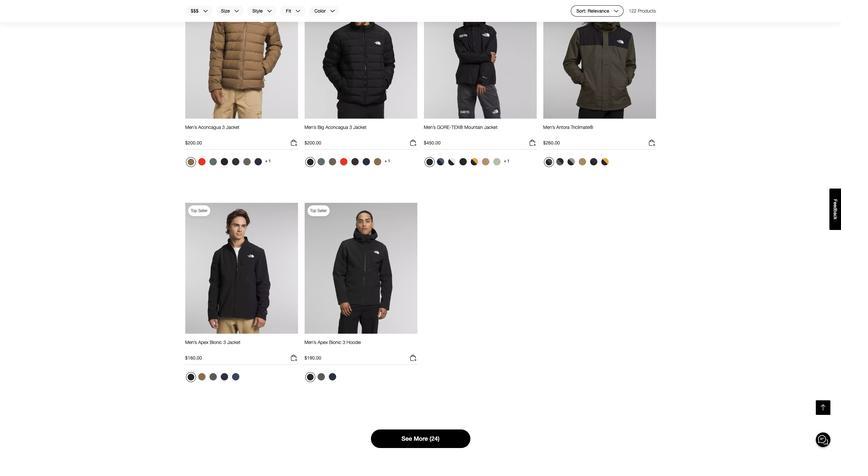 Task type: locate. For each thing, give the bounding box(es) containing it.
Denim Blue/TNF Black radio
[[435, 157, 446, 167]]

tnf black image for falcon brown option tnf black radio
[[307, 159, 313, 166]]

tnf black radio left dark sage option
[[305, 157, 315, 167]]

2 1 from the left
[[388, 159, 390, 164]]

0 horizontal spatial top
[[191, 208, 197, 213]]

122 products
[[629, 8, 656, 14]]

tnf black image left denim blue/tnf black radio
[[426, 159, 433, 166]]

top seller
[[191, 208, 208, 213], [310, 208, 327, 213]]

1 right the misty sage fallen leaves print radio
[[507, 159, 510, 164]]

tnf black denim image
[[459, 158, 467, 166]]

$200.00 button up falcon brown radio
[[185, 139, 298, 150]]

summit navy radio right tnf dark grey heather radio
[[327, 372, 338, 382]]

+ 1
[[265, 159, 271, 164], [385, 159, 390, 164], [504, 159, 510, 164]]

0 horizontal spatial top seller
[[191, 208, 208, 213]]

2 top seller from the left
[[310, 208, 327, 213]]

+ for men's big aconcagua 3 jacket
[[385, 159, 387, 164]]

fiery red image inside radio
[[340, 158, 347, 166]]

2 horizontal spatial +
[[504, 159, 506, 164]]

dark sage image for dark sage radio
[[209, 158, 217, 166]]

2 + 1 button from the left
[[383, 157, 391, 166]]

2 apex from the left
[[318, 340, 328, 345]]

$450.00
[[424, 140, 441, 146]]

bionic inside men's apex bionic 3 hoodie button
[[329, 340, 341, 345]]

tnf black radio left utility brown icon
[[186, 372, 196, 382]]

2 top from the left
[[310, 208, 316, 213]]

$190.00 button
[[305, 354, 417, 365]]

summit navy image right tnf dark grey heather radio
[[329, 373, 336, 381]]

1 horizontal spatial $200.00
[[305, 140, 321, 146]]

1 + 1 from the left
[[265, 159, 271, 164]]

0 horizontal spatial utility brown image
[[188, 159, 194, 166]]

0 horizontal spatial apex
[[198, 340, 208, 345]]

3 inside button
[[223, 340, 226, 345]]

2 dark sage image from the left
[[317, 158, 325, 166]]

tnf black image left dark sage option
[[307, 159, 313, 166]]

0 vertical spatial utility brown radio
[[372, 157, 383, 167]]

f e e d b a c k button
[[830, 189, 841, 230]]

utility brown radio left tnf dark grey heather icon
[[196, 372, 207, 382]]

1 vertical spatial tnf black radio
[[305, 372, 315, 382]]

1 right summit navy icon
[[388, 159, 390, 164]]

men's aconcagua 3 jacket button
[[185, 124, 239, 136]]

$160.00 button
[[185, 354, 298, 365]]

gore-
[[437, 124, 451, 130]]

f
[[833, 199, 838, 202]]

jacket
[[226, 124, 239, 130], [353, 124, 367, 130], [484, 124, 498, 130], [227, 340, 240, 345]]

1 horizontal spatial fiery red image
[[340, 158, 347, 166]]

fiery red image for fiery red option
[[198, 158, 205, 166]]

dark sage image
[[209, 158, 217, 166], [317, 158, 325, 166]]

dark sage image left falcon brown icon
[[317, 158, 325, 166]]

0 vertical spatial tnf black radio
[[425, 157, 435, 167]]

fiery red image inside option
[[198, 158, 205, 166]]

Utility Brown radio
[[372, 157, 383, 167], [196, 372, 207, 382]]

$260.00
[[543, 140, 560, 146]]

2 $200.00 button from the left
[[305, 139, 417, 150]]

1 + 1 button from the left
[[264, 157, 272, 166]]

summit navy radio right falcon brown radio
[[253, 157, 263, 167]]

3 1 from the left
[[507, 159, 510, 164]]

bionic left hoodie
[[329, 340, 341, 345]]

0 horizontal spatial summit gold/tnf black radio
[[469, 157, 480, 167]]

2 horizontal spatial summit navy image
[[329, 373, 336, 381]]

seller for men's apex bionic 3 jacket
[[198, 208, 208, 213]]

utility brown image for utility brown option to the top
[[374, 158, 381, 166]]

New Taupe Green/TNF Black radio
[[544, 157, 554, 167]]

1 horizontal spatial + 1
[[385, 159, 390, 164]]

1 horizontal spatial tnf black radio
[[425, 157, 435, 167]]

TNF Black/Vanadis Grey radio
[[555, 157, 565, 167]]

men's
[[185, 124, 197, 130], [305, 124, 316, 130], [424, 124, 436, 130], [543, 124, 555, 130], [185, 340, 197, 345], [305, 340, 316, 345]]

1 right falcon brown image
[[269, 159, 271, 164]]

0 horizontal spatial $200.00 button
[[185, 139, 298, 150]]

1 horizontal spatial summit gold/tnf black radio
[[600, 157, 610, 167]]

utility brown image left fiery red option
[[188, 159, 194, 166]]

1 horizontal spatial utility brown image
[[374, 158, 381, 166]]

+ 1 button right falcon brown radio
[[264, 157, 272, 166]]

1 horizontal spatial bionic
[[329, 340, 341, 345]]

men's for men's antora triclimate®
[[543, 124, 555, 130]]

$200.00 for big
[[305, 140, 321, 146]]

summit navy image inside radio
[[221, 373, 228, 381]]

1 vertical spatial utility brown radio
[[196, 372, 207, 382]]

1 seller from the left
[[198, 208, 208, 213]]

$200.00 down big
[[305, 140, 321, 146]]

1 horizontal spatial $200.00 button
[[305, 139, 417, 150]]

sort: relevance
[[577, 8, 609, 13]]

$200.00 for aconcagua
[[185, 140, 202, 146]]

+
[[265, 159, 268, 164], [385, 159, 387, 164], [504, 159, 506, 164]]

men's apex bionic 3 hoodie image
[[305, 203, 417, 334]]

2 horizontal spatial + 1 button
[[503, 157, 511, 166]]

+ 1 button for men's gore-tex® mountain jacket
[[503, 157, 511, 166]]

1 apex from the left
[[198, 340, 208, 345]]

1 1 from the left
[[269, 159, 271, 164]]

+ 1 button right summit navy icon
[[383, 157, 391, 166]]

top
[[191, 208, 197, 213], [310, 208, 316, 213]]

1 top seller from the left
[[191, 208, 208, 213]]

+ right falcon brown radio
[[265, 159, 268, 164]]

men's big aconcagua 3 jacket
[[305, 124, 367, 130]]

men's antora triclimate® button
[[543, 124, 593, 136]]

jacket inside the men's big aconcagua 3 jacket button
[[353, 124, 367, 130]]

sort:
[[577, 8, 586, 13]]

apex for $160.00
[[198, 340, 208, 345]]

$200.00 up utility brown radio at left top
[[185, 140, 202, 146]]

fiery red image
[[198, 158, 205, 166], [340, 158, 347, 166]]

dark sage image inside option
[[317, 158, 325, 166]]

jacket inside men's gore-tex® mountain jacket button
[[484, 124, 498, 130]]

men's apex bionic 3 jacket
[[185, 340, 240, 345]]

0 horizontal spatial fiery red image
[[198, 158, 205, 166]]

1 $200.00 button from the left
[[185, 139, 298, 150]]

seller
[[198, 208, 208, 213], [318, 208, 327, 213]]

bionic inside men's apex bionic 3 jacket button
[[210, 340, 222, 345]]

fiery red image right utility brown radio at left top
[[198, 158, 205, 166]]

summit gold/tnf black radio right summit navy/tnf black icon
[[600, 157, 610, 167]]

2 + 1 from the left
[[385, 159, 390, 164]]

0 horizontal spatial seller
[[198, 208, 208, 213]]

e up d on the top of the page
[[833, 202, 838, 205]]

summit navy radio right asphalt grey option
[[361, 157, 372, 167]]

tnf black radio left tnf dark grey heather image
[[305, 372, 315, 382]]

1 top from the left
[[191, 208, 197, 213]]

men's aconcagua 3 jacket image
[[185, 0, 298, 119]]

$200.00
[[185, 140, 202, 146], [305, 140, 321, 146]]

1 horizontal spatial seller
[[318, 208, 327, 213]]

2 $200.00 from the left
[[305, 140, 321, 146]]

0 horizontal spatial 1
[[269, 159, 271, 164]]

utility brown image
[[374, 158, 381, 166], [188, 159, 194, 166]]

summit navy image right falcon brown radio
[[254, 158, 262, 166]]

TNF Black radio
[[425, 157, 435, 167], [305, 372, 315, 382]]

+ 1 button
[[264, 157, 272, 166], [383, 157, 391, 166], [503, 157, 511, 166]]

utility brown image
[[198, 373, 205, 381]]

Asphalt Grey radio
[[350, 157, 360, 167]]

tnf dark grey heather image
[[209, 373, 217, 381]]

2 e from the top
[[833, 205, 838, 207]]

tnf black image right dark sage radio
[[221, 158, 228, 166]]

Summit Gold/TNF Black radio
[[469, 157, 480, 167], [600, 157, 610, 167]]

2 + from the left
[[385, 159, 387, 164]]

bionic for jacket
[[210, 340, 222, 345]]

3
[[222, 124, 225, 130], [349, 124, 352, 130], [223, 340, 226, 345], [343, 340, 345, 345]]

triclimate®
[[571, 124, 593, 130]]

1 + from the left
[[265, 159, 268, 164]]

misty sage fallen leaves print image
[[493, 158, 500, 166]]

bionic
[[210, 340, 222, 345], [329, 340, 341, 345]]

$200.00 button up summit navy icon
[[305, 139, 417, 150]]

Summit Navy/TNF Black radio
[[588, 157, 599, 167]]

0 horizontal spatial bionic
[[210, 340, 222, 345]]

tnf black image left utility brown icon
[[188, 374, 194, 381]]

1 for men's big aconcagua 3 jacket
[[388, 159, 390, 164]]

0 horizontal spatial summit navy image
[[221, 373, 228, 381]]

2 horizontal spatial 1
[[507, 159, 510, 164]]

tnf black image for tnf black radio to the middle
[[221, 158, 228, 166]]

men's gore-tex® mountain jacket image
[[424, 0, 537, 119]]

Falcon Brown radio
[[242, 157, 252, 167]]

1 horizontal spatial + 1 button
[[383, 157, 391, 166]]

summit navy image
[[254, 158, 262, 166], [221, 373, 228, 381], [329, 373, 336, 381]]

meld grey/tnf black image
[[567, 158, 575, 166]]

utility brown image inside option
[[374, 158, 381, 166]]

1 horizontal spatial top
[[310, 208, 316, 213]]

+ for men's aconcagua 3 jacket
[[265, 159, 268, 164]]

c
[[833, 215, 838, 217]]

tnf black radio left denim blue/tnf black radio
[[425, 157, 435, 167]]

summit navy image left shady blue heather icon
[[221, 373, 228, 381]]

jacket inside men's apex bionic 3 jacket button
[[227, 340, 240, 345]]

men's antora triclimate® image
[[543, 0, 656, 119]]

Almond Butter radio
[[577, 157, 588, 167]]

0 horizontal spatial tnf black radio
[[186, 372, 196, 382]]

apex inside button
[[198, 340, 208, 345]]

color
[[314, 8, 326, 13]]

0 horizontal spatial summit navy radio
[[253, 157, 263, 167]]

dark sage image inside radio
[[209, 158, 217, 166]]

tnf black image for denim blue/tnf black radio's tnf black option
[[426, 159, 433, 166]]

d
[[833, 207, 838, 210]]

3 + 1 button from the left
[[503, 157, 511, 166]]

0 horizontal spatial + 1
[[265, 159, 271, 164]]

summit gold/tnf black radio left almond butter monogram print image
[[469, 157, 480, 167]]

top seller for men's apex bionic 3 hoodie
[[310, 208, 327, 213]]

Gardenia White/TNF Black radio
[[446, 157, 457, 167]]

0 horizontal spatial + 1 button
[[264, 157, 272, 166]]

denim blue/tnf black image
[[437, 158, 444, 166]]

1 fiery red image from the left
[[198, 158, 205, 166]]

men's big aconcagua 3 jacket image
[[305, 0, 417, 119]]

0 horizontal spatial $200.00
[[185, 140, 202, 146]]

apex up $160.00
[[198, 340, 208, 345]]

e up b
[[833, 205, 838, 207]]

big
[[318, 124, 324, 130]]

1 bionic from the left
[[210, 340, 222, 345]]

aconcagua
[[198, 124, 221, 130], [325, 124, 348, 130]]

tnf black radio for denim blue/tnf black radio
[[425, 157, 435, 167]]

fiery red image right falcon brown option
[[340, 158, 347, 166]]

apex inside button
[[318, 340, 328, 345]]

+ 1 button right the misty sage fallen leaves print radio
[[503, 157, 511, 166]]

1 horizontal spatial top seller
[[310, 208, 327, 213]]

0 horizontal spatial aconcagua
[[198, 124, 221, 130]]

2 fiery red image from the left
[[340, 158, 347, 166]]

1 horizontal spatial +
[[385, 159, 387, 164]]

1 dark sage image from the left
[[209, 158, 217, 166]]

2 horizontal spatial tnf black radio
[[305, 157, 315, 167]]

1 horizontal spatial 1
[[388, 159, 390, 164]]

size
[[221, 8, 230, 13]]

Summit Navy radio
[[253, 157, 263, 167], [361, 157, 372, 167], [327, 372, 338, 382]]

summit navy image
[[363, 158, 370, 166]]

jacket inside men's aconcagua 3 jacket button
[[226, 124, 239, 130]]

2 seller from the left
[[318, 208, 327, 213]]

Fiery Red radio
[[196, 157, 207, 167]]

0 horizontal spatial dark sage image
[[209, 158, 217, 166]]

+ 1 for men's big aconcagua 3 jacket
[[385, 159, 390, 164]]

$200.00 button
[[185, 139, 298, 150], [305, 139, 417, 150]]

3 + 1 from the left
[[504, 159, 510, 164]]

+ 1 right summit navy icon
[[385, 159, 390, 164]]

$190.00
[[305, 355, 321, 361]]

falcon brown image
[[243, 158, 250, 166]]

apex up $190.00
[[318, 340, 328, 345]]

dark sage image right fiery red option
[[209, 158, 217, 166]]

1 horizontal spatial dark sage image
[[317, 158, 325, 166]]

$choose color$ option group
[[185, 157, 264, 170], [305, 157, 383, 170], [424, 157, 503, 170], [543, 157, 611, 170], [185, 372, 242, 385], [305, 372, 338, 385]]

122 products status
[[629, 5, 656, 17]]

b
[[833, 210, 838, 212]]

TNF Black radio
[[219, 157, 230, 167], [305, 157, 315, 167], [186, 372, 196, 382]]

1 horizontal spatial apex
[[318, 340, 328, 345]]

apex
[[198, 340, 208, 345], [318, 340, 328, 345]]

+ 1 button for men's big aconcagua 3 jacket
[[383, 157, 391, 166]]

Meld Grey/TNF Black radio
[[566, 157, 576, 167]]

+ 1 right falcon brown radio
[[265, 159, 271, 164]]

$200.00 button for men's big aconcagua 3 jacket
[[305, 139, 417, 150]]

tnf black radio right dark sage radio
[[219, 157, 230, 167]]

Utility Brown radio
[[186, 157, 196, 167]]

tnf black image
[[307, 374, 313, 381]]

utility brown image right summit navy icon
[[374, 158, 381, 166]]

1 $200.00 from the left
[[185, 140, 202, 146]]

+ right summit navy icon
[[385, 159, 387, 164]]

3 + from the left
[[504, 159, 506, 164]]

+ 1 right the misty sage fallen leaves print radio
[[504, 159, 510, 164]]

$200.00 button for men's aconcagua 3 jacket
[[185, 139, 298, 150]]

0 horizontal spatial tnf black radio
[[305, 372, 315, 382]]

0 horizontal spatial +
[[265, 159, 268, 164]]

e
[[833, 202, 838, 205], [833, 205, 838, 207]]

utility brown radio right summit navy icon
[[372, 157, 383, 167]]

top seller for men's apex bionic 3 jacket
[[191, 208, 208, 213]]

jacket for men's apex bionic 3 jacket
[[227, 340, 240, 345]]

1
[[269, 159, 271, 164], [388, 159, 390, 164], [507, 159, 510, 164]]

+ right the misty sage fallen leaves print radio
[[504, 159, 506, 164]]

tnf black image
[[221, 158, 228, 166], [307, 159, 313, 166], [426, 159, 433, 166], [188, 374, 194, 381]]

products
[[638, 8, 656, 14]]

bionic up $160.00 dropdown button
[[210, 340, 222, 345]]

k
[[833, 217, 838, 220]]

2 bionic from the left
[[329, 340, 341, 345]]

antora
[[556, 124, 570, 130]]

1 horizontal spatial aconcagua
[[325, 124, 348, 130]]

2 horizontal spatial + 1
[[504, 159, 510, 164]]

men's for men's apex bionic 3 jacket
[[185, 340, 197, 345]]

1 horizontal spatial utility brown radio
[[372, 157, 383, 167]]

$450.00 button
[[424, 139, 537, 150]]

jacket for men's gore-tex® mountain jacket
[[484, 124, 498, 130]]

$160.00
[[185, 355, 202, 361]]

1 horizontal spatial tnf black radio
[[219, 157, 230, 167]]

men's for men's aconcagua 3 jacket
[[185, 124, 197, 130]]

utility brown image inside radio
[[188, 159, 194, 166]]



Task type: vqa. For each thing, say whether or not it's contained in the screenshot.
+ 1 for Men's Aconcagua 3 Jacket
yes



Task type: describe. For each thing, give the bounding box(es) containing it.
1 aconcagua from the left
[[198, 124, 221, 130]]

utility brown image for utility brown radio at left top
[[188, 159, 194, 166]]

1 horizontal spatial summit navy image
[[254, 158, 262, 166]]

seller for men's apex bionic 3 hoodie
[[318, 208, 327, 213]]

tnf black/vanadis grey image
[[556, 158, 563, 166]]

Summit Navy radio
[[219, 372, 230, 382]]

+ 1 for men's aconcagua 3 jacket
[[265, 159, 271, 164]]

sort: relevance button
[[571, 5, 624, 17]]

men's apex bionic 3 jacket button
[[185, 340, 240, 352]]

new taupe green/tnf black image
[[546, 159, 552, 166]]

fit
[[286, 8, 291, 13]]

Shady Blue Heather radio
[[230, 372, 241, 382]]

2 summit gold/tnf black radio from the left
[[600, 157, 610, 167]]

3 for men's apex bionic 3 hoodie
[[343, 340, 345, 345]]

122
[[629, 8, 637, 14]]

hoodie
[[347, 340, 361, 345]]

men's big aconcagua 3 jacket button
[[305, 124, 367, 136]]

apex for $190.00
[[318, 340, 328, 345]]

tnf black radio for tnf dark grey heather option
[[186, 372, 196, 382]]

tnf black radio for tnf dark grey heather radio
[[305, 372, 315, 382]]

men's apex bionic 3 hoodie
[[305, 340, 361, 345]]

tnf dark grey heather image
[[317, 373, 325, 381]]

tnf black radio for falcon brown option
[[305, 157, 315, 167]]

almond butter image
[[579, 158, 586, 166]]

see
[[402, 435, 412, 442]]

tnf black image for tnf dark grey heather option's tnf black radio
[[188, 374, 194, 381]]

bionic for hoodie
[[329, 340, 341, 345]]

(24)
[[430, 435, 440, 442]]

TNF Dark Grey Heather radio
[[316, 372, 326, 382]]

style button
[[247, 5, 277, 17]]

more
[[414, 435, 428, 442]]

Misty Sage Fallen Leaves Print radio
[[492, 157, 502, 167]]

1 e from the top
[[833, 202, 838, 205]]

+ for men's gore-tex® mountain jacket
[[504, 159, 506, 164]]

dark sage image for dark sage option
[[317, 158, 325, 166]]

1 horizontal spatial summit navy radio
[[327, 372, 338, 382]]

almond butter monogram print image
[[482, 158, 489, 166]]

see more (24)
[[402, 435, 440, 442]]

men's gore-tex® mountain jacket
[[424, 124, 498, 130]]

+ 1 for men's gore-tex® mountain jacket
[[504, 159, 510, 164]]

relevance
[[588, 8, 609, 13]]

mountain
[[464, 124, 483, 130]]

TNF Dark Grey Heather radio
[[208, 372, 218, 382]]

summit gold/tnf black image
[[601, 158, 609, 166]]

asphalt grey image
[[232, 158, 239, 166]]

men's apex bionic 3 hoodie button
[[305, 340, 361, 352]]

men's gore-tex® mountain jacket button
[[424, 124, 498, 136]]

1 summit gold/tnf black radio from the left
[[469, 157, 480, 167]]

style
[[252, 8, 263, 13]]

Almond Butter Monogram Print radio
[[480, 157, 491, 167]]

men's antora triclimate®
[[543, 124, 593, 130]]

$$$
[[191, 8, 199, 13]]

back to top image
[[819, 404, 828, 412]]

shady blue heather image
[[232, 373, 239, 381]]

fit button
[[280, 5, 306, 17]]

2 horizontal spatial summit navy radio
[[361, 157, 372, 167]]

$260.00 button
[[543, 139, 656, 150]]

Dark Sage radio
[[316, 157, 326, 167]]

3 for men's big aconcagua 3 jacket
[[349, 124, 352, 130]]

Falcon Brown radio
[[327, 157, 338, 167]]

men's aconcagua 3 jacket
[[185, 124, 239, 130]]

men's for men's big aconcagua 3 jacket
[[305, 124, 316, 130]]

men's apex bionic 3 jacket image
[[185, 203, 298, 334]]

3 for men's apex bionic 3 jacket
[[223, 340, 226, 345]]

top for men's apex bionic 3 jacket
[[191, 208, 197, 213]]

summit gold/tnf black image
[[471, 158, 478, 166]]

jacket for men's big aconcagua 3 jacket
[[353, 124, 367, 130]]

men's for men's apex bionic 3 hoodie
[[305, 340, 316, 345]]

size button
[[215, 5, 244, 17]]

+ 1 button for men's aconcagua 3 jacket
[[264, 157, 272, 166]]

summit navy/tnf black image
[[590, 158, 597, 166]]

asphalt grey image
[[351, 158, 359, 166]]

see more (24) button
[[371, 430, 470, 448]]

Fiery Red radio
[[338, 157, 349, 167]]

Asphalt Grey radio
[[230, 157, 241, 167]]

top for men's apex bionic 3 hoodie
[[310, 208, 316, 213]]

color button
[[309, 5, 340, 17]]

TNF Black Denim radio
[[458, 157, 468, 167]]

tex®
[[451, 124, 463, 130]]

1 for men's aconcagua 3 jacket
[[269, 159, 271, 164]]

a
[[833, 212, 838, 215]]

f e e d b a c k
[[833, 199, 838, 220]]

0 horizontal spatial utility brown radio
[[196, 372, 207, 382]]

1 for men's gore-tex® mountain jacket
[[507, 159, 510, 164]]

men's for men's gore-tex® mountain jacket
[[424, 124, 436, 130]]

2 aconcagua from the left
[[325, 124, 348, 130]]

falcon brown image
[[329, 158, 336, 166]]

fiery red image for fiery red radio
[[340, 158, 347, 166]]

$$$ button
[[185, 5, 213, 17]]

gardenia white/tnf black image
[[448, 158, 455, 166]]

Dark Sage radio
[[208, 157, 218, 167]]



